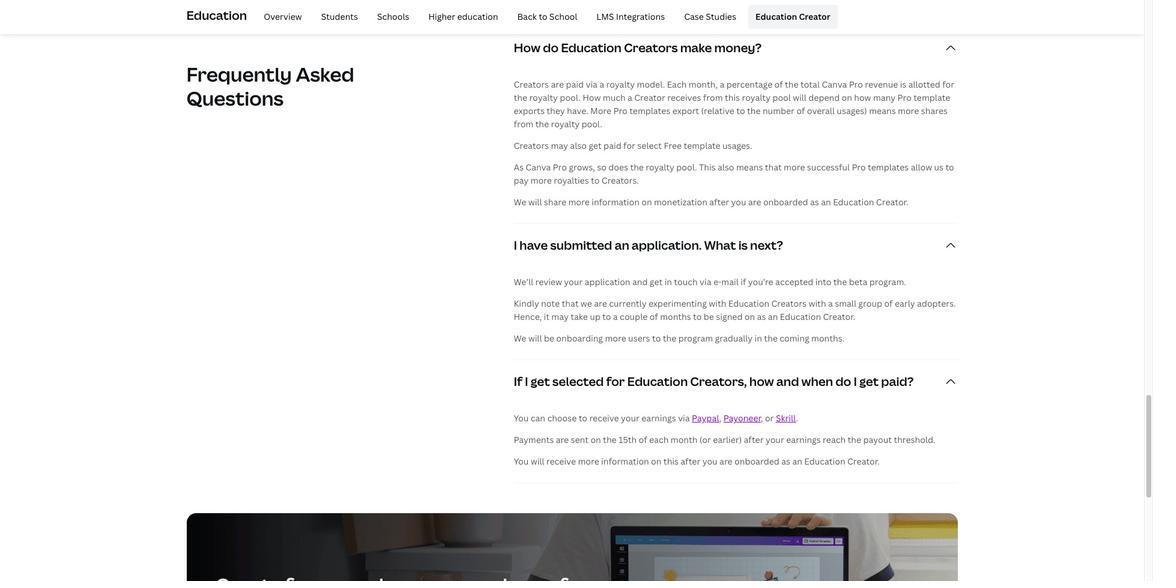 Task type: locate. For each thing, give the bounding box(es) containing it.
.
[[796, 413, 798, 424]]

what
[[704, 237, 736, 254]]

do right when
[[836, 374, 851, 390]]

for left select
[[624, 140, 636, 152]]

do down "back to school" link
[[543, 40, 559, 56]]

means down 'usages.'
[[736, 162, 763, 173]]

students
[[321, 11, 358, 22]]

the right does
[[630, 162, 644, 173]]

back to school
[[517, 11, 577, 22]]

means
[[869, 105, 896, 117], [736, 162, 763, 173]]

1 vertical spatial how
[[583, 92, 601, 103]]

1 horizontal spatial be
[[704, 311, 714, 323]]

on inside creators are paid via a royalty model. each month, a percentage of the total canva pro revenue is allotted for the royalty pool. how much a creator receives from this royalty pool will depend on how many pro template exports they have. more pro templates export (relative to the number of overall usages) means more shares from the royalty pool.
[[842, 92, 852, 103]]

the inside as canva pro grows, so does the royalty pool. this also means that more successful pro templates allow us to pay more royalties to creators.
[[630, 162, 644, 173]]

0 horizontal spatial template
[[684, 140, 721, 152]]

1 vertical spatial after
[[744, 434, 764, 446]]

creators up exports
[[514, 79, 549, 90]]

creator. inside kindly note that we are currently experimenting with education creators with a small group of early adopters. hence, it may take up to a couple of months to be signed on as an education creator.
[[823, 311, 855, 323]]

a down currently
[[613, 311, 618, 323]]

you can choose to receive your earnings via paypal , payoneer , or skrill .
[[514, 413, 798, 424]]

0 vertical spatial pool.
[[560, 92, 581, 103]]

we'll review your application and get in touch via e-mail if you're accepted into the beta program.
[[514, 276, 906, 288]]

1 vertical spatial via
[[700, 276, 712, 288]]

creators
[[624, 40, 678, 56], [514, 79, 549, 90], [514, 140, 549, 152], [772, 298, 807, 310]]

they
[[547, 105, 565, 117]]

an up application
[[615, 237, 629, 254]]

0 horizontal spatial is
[[739, 237, 748, 254]]

in right gradually
[[755, 333, 762, 344]]

may right it
[[552, 311, 569, 323]]

0 vertical spatial after
[[710, 197, 729, 208]]

make
[[680, 40, 712, 56]]

do inside dropdown button
[[836, 374, 851, 390]]

may down they on the left top
[[551, 140, 568, 152]]

1 horizontal spatial paid
[[604, 140, 622, 152]]

1 we from the top
[[514, 197, 526, 208]]

0 horizontal spatial that
[[562, 298, 579, 310]]

more inside creators are paid via a royalty model. each month, a percentage of the total canva pro revenue is allotted for the royalty pool. how much a creator receives from this royalty pool will depend on how many pro template exports they have. more pro templates export (relative to the number of overall usages) means more shares from the royalty pool.
[[898, 105, 919, 117]]

0 vertical spatial templates
[[630, 105, 671, 117]]

0 vertical spatial canva
[[822, 79, 847, 90]]

1 horizontal spatial means
[[869, 105, 896, 117]]

your up 15th
[[621, 413, 640, 424]]

0 vertical spatial that
[[765, 162, 782, 173]]

the up exports
[[514, 92, 527, 103]]

adopters.
[[917, 298, 956, 310]]

0 vertical spatial your
[[564, 276, 583, 288]]

up
[[590, 311, 601, 323]]

2 horizontal spatial via
[[700, 276, 712, 288]]

royalty
[[606, 79, 635, 90], [529, 92, 558, 103], [742, 92, 771, 103], [551, 119, 580, 130], [646, 162, 674, 173]]

1 you from the top
[[514, 413, 529, 424]]

information down 15th
[[601, 456, 649, 468]]

receive down sent
[[547, 456, 576, 468]]

0 horizontal spatial pool.
[[560, 92, 581, 103]]

also
[[570, 140, 587, 152], [718, 162, 734, 173]]

1 horizontal spatial i
[[525, 374, 528, 390]]

2 horizontal spatial as
[[810, 197, 819, 208]]

i left have
[[514, 237, 517, 254]]

1 vertical spatial pool.
[[582, 119, 602, 130]]

2 horizontal spatial after
[[744, 434, 764, 446]]

1 vertical spatial canva
[[526, 162, 551, 173]]

program
[[679, 333, 713, 344]]

are left sent
[[556, 434, 569, 446]]

be left signed
[[704, 311, 714, 323]]

1 horizontal spatial via
[[678, 413, 690, 424]]

will inside creators are paid via a royalty model. each month, a percentage of the total canva pro revenue is allotted for the royalty pool. how much a creator receives from this royalty pool will depend on how many pro template exports they have. more pro templates export (relative to the number of overall usages) means more shares from the royalty pool.
[[793, 92, 807, 103]]

template up this
[[684, 140, 721, 152]]

information down 'creators.'
[[592, 197, 640, 208]]

1 horizontal spatial receive
[[590, 413, 619, 424]]

the right reach
[[848, 434, 861, 446]]

0 vertical spatial also
[[570, 140, 587, 152]]

for
[[943, 79, 955, 90], [624, 140, 636, 152], [606, 374, 625, 390]]

2 with from the left
[[809, 298, 826, 310]]

receive up 15th
[[590, 413, 619, 424]]

how do education creators make money? button
[[514, 27, 958, 70]]

paid?
[[881, 374, 914, 390]]

how
[[514, 40, 541, 56], [583, 92, 601, 103]]

on right signed
[[745, 311, 755, 323]]

1 horizontal spatial in
[[755, 333, 762, 344]]

0 vertical spatial via
[[586, 79, 598, 90]]

reach
[[823, 434, 846, 446]]

we
[[514, 197, 526, 208], [514, 333, 526, 344]]

onboarded for this
[[735, 456, 780, 468]]

0 vertical spatial be
[[704, 311, 714, 323]]

to down so
[[591, 175, 600, 186]]

0 vertical spatial earnings
[[642, 413, 676, 424]]

1 vertical spatial also
[[718, 162, 734, 173]]

royalty down select
[[646, 162, 674, 173]]

is left allotted on the top of the page
[[900, 79, 907, 90]]

you down as canva pro grows, so does the royalty pool. this also means that more successful pro templates allow us to pay more royalties to creators.
[[731, 197, 746, 208]]

much
[[603, 92, 626, 103]]

as down successful
[[810, 197, 819, 208]]

creators inside kindly note that we are currently experimenting with education creators with a small group of early adopters. hence, it may take up to a couple of months to be signed on as an education creator.
[[772, 298, 807, 310]]

exports
[[514, 105, 545, 117]]

more down the royalties
[[569, 197, 590, 208]]

your down or
[[766, 434, 784, 446]]

pool. inside as canva pro grows, so does the royalty pool. this also means that more successful pro templates allow us to pay more royalties to creators.
[[677, 162, 697, 173]]

1 vertical spatial information
[[601, 456, 649, 468]]

you down (or
[[703, 456, 718, 468]]

0 vertical spatial means
[[869, 105, 896, 117]]

asked
[[296, 61, 354, 87]]

to inside menu bar
[[539, 11, 548, 22]]

paid inside creators are paid via a royalty model. each month, a percentage of the total canva pro revenue is allotted for the royalty pool. how much a creator receives from this royalty pool will depend on how many pro template exports they have. more pro templates export (relative to the number of overall usages) means more shares from the royalty pool.
[[566, 79, 584, 90]]

0 vertical spatial you
[[731, 197, 746, 208]]

pool. up have.
[[560, 92, 581, 103]]

to right back
[[539, 11, 548, 22]]

creators inside creators are paid via a royalty model. each month, a percentage of the total canva pro revenue is allotted for the royalty pool. how much a creator receives from this royalty pool will depend on how many pro template exports they have. more pro templates export (relative to the number of overall usages) means more shares from the royalty pool.
[[514, 79, 549, 90]]

0 horizontal spatial means
[[736, 162, 763, 173]]

0 vertical spatial creator.
[[876, 197, 909, 208]]

a up 'much'
[[600, 79, 604, 90]]

how inside "dropdown button"
[[514, 40, 541, 56]]

in left the touch
[[665, 276, 672, 288]]

means inside as canva pro grows, so does the royalty pool. this also means that more successful pro templates allow us to pay more royalties to creators.
[[736, 162, 763, 173]]

are up they on the left top
[[551, 79, 564, 90]]

earlier)
[[713, 434, 742, 446]]

1 horizontal spatial creator
[[799, 11, 831, 22]]

templates left allow at right
[[868, 162, 909, 173]]

via left e-
[[700, 276, 712, 288]]

(or
[[700, 434, 711, 446]]

after
[[710, 197, 729, 208], [744, 434, 764, 446], [681, 456, 701, 468]]

information
[[592, 197, 640, 208], [601, 456, 649, 468]]

1 vertical spatial how
[[750, 374, 774, 390]]

1 vertical spatial templates
[[868, 162, 909, 173]]

you
[[731, 197, 746, 208], [703, 456, 718, 468]]

0 horizontal spatial in
[[665, 276, 672, 288]]

2 vertical spatial pool.
[[677, 162, 697, 173]]

how inside dropdown button
[[750, 374, 774, 390]]

0 horizontal spatial be
[[544, 333, 554, 344]]

2 vertical spatial creator.
[[848, 456, 880, 468]]

on up usages)
[[842, 92, 852, 103]]

paid up have.
[[566, 79, 584, 90]]

2 horizontal spatial i
[[854, 374, 857, 390]]

1 horizontal spatial with
[[809, 298, 826, 310]]

an inside i have submitted an application. what is next? dropdown button
[[615, 237, 629, 254]]

you for you will receive more information on this after you are onboarded as an education creator.
[[514, 456, 529, 468]]

1 vertical spatial means
[[736, 162, 763, 173]]

higher education
[[429, 11, 498, 22]]

select
[[638, 140, 662, 152]]

from
[[703, 92, 723, 103], [514, 119, 534, 130]]

your right review
[[564, 276, 583, 288]]

and left when
[[777, 374, 799, 390]]

2 we from the top
[[514, 333, 526, 344]]

the
[[785, 79, 799, 90], [514, 92, 527, 103], [747, 105, 761, 117], [536, 119, 549, 130], [630, 162, 644, 173], [834, 276, 847, 288], [663, 333, 677, 344], [764, 333, 778, 344], [603, 434, 617, 446], [848, 434, 861, 446]]

means down many on the right top of the page
[[869, 105, 896, 117]]

0 horizontal spatial from
[[514, 119, 534, 130]]

earnings down .
[[786, 434, 821, 446]]

will for we will be onboarding more users to the program gradually in the coming months.
[[528, 333, 542, 344]]

the down months at bottom right
[[663, 333, 677, 344]]

as for this
[[782, 456, 791, 468]]

2 vertical spatial as
[[782, 456, 791, 468]]

accepted
[[776, 276, 814, 288]]

have.
[[567, 105, 588, 117]]

onboarded up 'next?'
[[763, 197, 808, 208]]

0 vertical spatial as
[[810, 197, 819, 208]]

0 vertical spatial onboarded
[[763, 197, 808, 208]]

, left payoneer link
[[719, 413, 722, 424]]

beta
[[849, 276, 868, 288]]

onboarded down earlier)
[[735, 456, 780, 468]]

0 vertical spatial how
[[514, 40, 541, 56]]

will down hence,
[[528, 333, 542, 344]]

are inside kindly note that we are currently experimenting with education creators with a small group of early adopters. hence, it may take up to a couple of months to be signed on as an education creator.
[[594, 298, 607, 310]]

usages)
[[837, 105, 867, 117]]

allow
[[911, 162, 932, 173]]

share
[[544, 197, 567, 208]]

1 horizontal spatial you
[[731, 197, 746, 208]]

1 vertical spatial may
[[552, 311, 569, 323]]

canva inside creators are paid via a royalty model. each month, a percentage of the total canva pro revenue is allotted for the royalty pool. how much a creator receives from this royalty pool will depend on how many pro template exports they have. more pro templates export (relative to the number of overall usages) means more shares from the royalty pool.
[[822, 79, 847, 90]]

education creator link
[[748, 5, 838, 29]]

of left overall
[[797, 105, 805, 117]]

0 horizontal spatial canva
[[526, 162, 551, 173]]

1 vertical spatial as
[[757, 311, 766, 323]]

1 horizontal spatial and
[[777, 374, 799, 390]]

2 , from the left
[[761, 413, 763, 424]]

currently
[[609, 298, 647, 310]]

we down hence,
[[514, 333, 526, 344]]

with down into
[[809, 298, 826, 310]]

1 , from the left
[[719, 413, 722, 424]]

templates inside as canva pro grows, so does the royalty pool. this also means that more successful pro templates allow us to pay more royalties to creators.
[[868, 162, 909, 173]]

0 horizontal spatial with
[[709, 298, 726, 310]]

you for you can choose to receive your earnings via paypal , payoneer , or skrill .
[[514, 413, 529, 424]]

is inside i have submitted an application. what is next? dropdown button
[[739, 237, 748, 254]]

0 vertical spatial is
[[900, 79, 907, 90]]

1 vertical spatial onboarded
[[735, 456, 780, 468]]

0 vertical spatial in
[[665, 276, 672, 288]]

pool. left this
[[677, 162, 697, 173]]

0 horizontal spatial do
[[543, 40, 559, 56]]

how up or
[[750, 374, 774, 390]]

into
[[816, 276, 832, 288]]

after down payoneer
[[744, 434, 764, 446]]

back to school link
[[510, 5, 585, 29]]

you're
[[748, 276, 773, 288]]

and inside if i get selected for education creators, how and when do i get paid? dropdown button
[[777, 374, 799, 390]]

creators inside "dropdown button"
[[624, 40, 678, 56]]

0 horizontal spatial paid
[[566, 79, 584, 90]]

0 horizontal spatial after
[[681, 456, 701, 468]]

month,
[[689, 79, 718, 90]]

schools
[[377, 11, 409, 22]]

if
[[741, 276, 746, 288]]

will down total
[[793, 92, 807, 103]]

0 horizontal spatial how
[[514, 40, 541, 56]]

1 vertical spatial creator
[[634, 92, 666, 103]]

0 vertical spatial we
[[514, 197, 526, 208]]

creator. for we will share more information on monetization after you are onboarded as an education creator.
[[876, 197, 909, 208]]

that inside as canva pro grows, so does the royalty pool. this also means that more successful pro templates allow us to pay more royalties to creators.
[[765, 162, 782, 173]]

,
[[719, 413, 722, 424], [761, 413, 763, 424]]

0 horizontal spatial via
[[586, 79, 598, 90]]

0 vertical spatial you
[[514, 413, 529, 424]]

more left users
[[605, 333, 626, 344]]

be down it
[[544, 333, 554, 344]]

on inside kindly note that we are currently experimenting with education creators with a small group of early adopters. hence, it may take up to a couple of months to be signed on as an education creator.
[[745, 311, 755, 323]]

canva up depend
[[822, 79, 847, 90]]

to right (relative
[[737, 105, 745, 117]]

0 vertical spatial for
[[943, 79, 955, 90]]

is right what
[[739, 237, 748, 254]]

higher
[[429, 11, 455, 22]]

receives
[[668, 92, 701, 103]]

0 horizontal spatial earnings
[[642, 413, 676, 424]]

menu bar
[[252, 5, 838, 29]]

i right when
[[854, 374, 857, 390]]

0 horizontal spatial as
[[757, 311, 766, 323]]

1 horizontal spatial this
[[725, 92, 740, 103]]

do inside "dropdown button"
[[543, 40, 559, 56]]

that left successful
[[765, 162, 782, 173]]

1 horizontal spatial also
[[718, 162, 734, 173]]

2 horizontal spatial your
[[766, 434, 784, 446]]

i
[[514, 237, 517, 254], [525, 374, 528, 390], [854, 374, 857, 390]]

0 horizontal spatial i
[[514, 237, 517, 254]]

or
[[765, 413, 774, 424]]

will down the "payments"
[[531, 456, 544, 468]]

0 horizontal spatial templates
[[630, 105, 671, 117]]

with up signed
[[709, 298, 726, 310]]

1 horizontal spatial is
[[900, 79, 907, 90]]

1 vertical spatial receive
[[547, 456, 576, 468]]

pool. down more
[[582, 119, 602, 130]]

template
[[914, 92, 951, 103], [684, 140, 721, 152]]

may inside kindly note that we are currently experimenting with education creators with a small group of early adopters. hence, it may take up to a couple of months to be signed on as an education creator.
[[552, 311, 569, 323]]

if i get selected for education creators, how and when do i get paid? button
[[514, 361, 958, 404]]

number
[[763, 105, 795, 117]]

templates down model.
[[630, 105, 671, 117]]

templates inside creators are paid via a royalty model. each month, a percentage of the total canva pro revenue is allotted for the royalty pool. how much a creator receives from this royalty pool will depend on how many pro template exports they have. more pro templates export (relative to the number of overall usages) means more shares from the royalty pool.
[[630, 105, 671, 117]]

0 vertical spatial how
[[854, 92, 871, 103]]

0 vertical spatial paid
[[566, 79, 584, 90]]

1 vertical spatial is
[[739, 237, 748, 254]]

1 horizontal spatial how
[[583, 92, 601, 103]]

allotted
[[909, 79, 941, 90]]

canva right 'as'
[[526, 162, 551, 173]]

how inside creators are paid via a royalty model. each month, a percentage of the total canva pro revenue is allotted for the royalty pool. how much a creator receives from this royalty pool will depend on how many pro template exports they have. more pro templates export (relative to the number of overall usages) means more shares from the royalty pool.
[[854, 92, 871, 103]]

we down pay
[[514, 197, 526, 208]]

paid
[[566, 79, 584, 90], [604, 140, 622, 152]]

creators may also get paid for select free template usages.
[[514, 140, 752, 152]]

0 vertical spatial template
[[914, 92, 951, 103]]

integrations
[[616, 11, 665, 22]]

creator
[[799, 11, 831, 22], [634, 92, 666, 103]]

information for this
[[601, 456, 649, 468]]

1 vertical spatial your
[[621, 413, 640, 424]]

this
[[699, 162, 716, 173]]

that inside kindly note that we are currently experimenting with education creators with a small group of early adopters. hence, it may take up to a couple of months to be signed on as an education creator.
[[562, 298, 579, 310]]

how inside creators are paid via a royalty model. each month, a percentage of the total canva pro revenue is allotted for the royalty pool. how much a creator receives from this royalty pool will depend on how many pro template exports they have. more pro templates export (relative to the number of overall usages) means more shares from the royalty pool.
[[583, 92, 601, 103]]

frequently
[[187, 61, 292, 87]]

more
[[590, 105, 612, 117]]

1 vertical spatial for
[[624, 140, 636, 152]]

to
[[539, 11, 548, 22], [737, 105, 745, 117], [946, 162, 954, 173], [591, 175, 600, 186], [603, 311, 611, 323], [693, 311, 702, 323], [652, 333, 661, 344], [579, 413, 587, 424]]

with
[[709, 298, 726, 310], [809, 298, 826, 310]]

1 vertical spatial from
[[514, 119, 534, 130]]

free
[[664, 140, 682, 152]]

0 vertical spatial creator
[[799, 11, 831, 22]]

2 you from the top
[[514, 456, 529, 468]]

2 horizontal spatial pool.
[[677, 162, 697, 173]]

is
[[900, 79, 907, 90], [739, 237, 748, 254]]

also right this
[[718, 162, 734, 173]]

lms integrations
[[597, 11, 665, 22]]

threshold.
[[894, 434, 936, 446]]

on left monetization
[[642, 197, 652, 208]]

1 horizontal spatial templates
[[868, 162, 909, 173]]

after for this
[[681, 456, 701, 468]]

earnings up each
[[642, 413, 676, 424]]

you left "can"
[[514, 413, 529, 424]]

1 vertical spatial do
[[836, 374, 851, 390]]

1 horizontal spatial how
[[854, 92, 871, 103]]

group
[[859, 298, 882, 310]]

as right signed
[[757, 311, 766, 323]]

each
[[667, 79, 687, 90]]

after down as canva pro grows, so does the royalty pool. this also means that more successful pro templates allow us to pay more royalties to creators.
[[710, 197, 729, 208]]

for inside creators are paid via a royalty model. each month, a percentage of the total canva pro revenue is allotted for the royalty pool. how much a creator receives from this royalty pool will depend on how many pro template exports they have. more pro templates export (relative to the number of overall usages) means more shares from the royalty pool.
[[943, 79, 955, 90]]

are right we
[[594, 298, 607, 310]]

note
[[541, 298, 560, 310]]

paypal
[[692, 413, 719, 424]]

0 vertical spatial and
[[632, 276, 648, 288]]

for right selected at bottom
[[606, 374, 625, 390]]

from down exports
[[514, 119, 534, 130]]

this down each
[[664, 456, 679, 468]]

is inside creators are paid via a royalty model. each month, a percentage of the total canva pro revenue is allotted for the royalty pool. how much a creator receives from this royalty pool will depend on how many pro template exports they have. more pro templates export (relative to the number of overall usages) means more shares from the royalty pool.
[[900, 79, 907, 90]]

1 vertical spatial this
[[664, 456, 679, 468]]

also inside as canva pro grows, so does the royalty pool. this also means that more successful pro templates allow us to pay more royalties to creators.
[[718, 162, 734, 173]]



Task type: describe. For each thing, give the bounding box(es) containing it.
get left the touch
[[650, 276, 663, 288]]

touch
[[674, 276, 698, 288]]

royalty up they on the left top
[[529, 92, 558, 103]]

if i get selected for education creators, how and when do i get paid?
[[514, 374, 914, 390]]

0 horizontal spatial your
[[564, 276, 583, 288]]

kindly
[[514, 298, 539, 310]]

students link
[[314, 5, 365, 29]]

0 horizontal spatial receive
[[547, 456, 576, 468]]

sent
[[571, 434, 589, 446]]

are down 'payments are sent on the 15th of each month (or earlier) after your earnings reach the payout threshold.'
[[720, 456, 733, 468]]

royalty down they on the left top
[[551, 119, 580, 130]]

next?
[[750, 237, 783, 254]]

to inside creators are paid via a royalty model. each month, a percentage of the total canva pro revenue is allotted for the royalty pool. how much a creator receives from this royalty pool will depend on how many pro template exports they have. more pro templates export (relative to the number of overall usages) means more shares from the royalty pool.
[[737, 105, 745, 117]]

the right into
[[834, 276, 847, 288]]

(relative
[[701, 105, 735, 117]]

to right us
[[946, 162, 954, 173]]

the up pool
[[785, 79, 799, 90]]

pro right many on the right top of the page
[[898, 92, 912, 103]]

payoneer
[[724, 413, 761, 424]]

creator inside menu bar
[[799, 11, 831, 22]]

more right pay
[[531, 175, 552, 186]]

1 horizontal spatial pool.
[[582, 119, 602, 130]]

1 vertical spatial earnings
[[786, 434, 821, 446]]

schools link
[[370, 5, 417, 29]]

can
[[531, 413, 545, 424]]

0 horizontal spatial this
[[664, 456, 679, 468]]

application.
[[632, 237, 702, 254]]

royalty up 'much'
[[606, 79, 635, 90]]

we
[[581, 298, 592, 310]]

means inside creators are paid via a royalty model. each month, a percentage of the total canva pro revenue is allotted for the royalty pool. how much a creator receives from this royalty pool will depend on how many pro template exports they have. more pro templates export (relative to the number of overall usages) means more shares from the royalty pool.
[[869, 105, 896, 117]]

education inside "dropdown button"
[[561, 40, 622, 56]]

to right up
[[603, 311, 611, 323]]

you will receive more information on this after you are onboarded as an education creator.
[[514, 456, 880, 468]]

an down .
[[793, 456, 802, 468]]

on right sent
[[591, 434, 601, 446]]

skrill link
[[776, 413, 796, 424]]

on down each
[[651, 456, 662, 468]]

higher education link
[[421, 5, 505, 29]]

e-
[[714, 276, 722, 288]]

users
[[628, 333, 650, 344]]

more left successful
[[784, 162, 805, 173]]

payments are sent on the 15th of each month (or earlier) after your earnings reach the payout threshold.
[[514, 434, 936, 446]]

a left small
[[828, 298, 833, 310]]

payout
[[863, 434, 892, 446]]

school
[[550, 11, 577, 22]]

frequently asked questions
[[187, 61, 354, 111]]

pro down 'much'
[[614, 105, 628, 117]]

an down successful
[[821, 197, 831, 208]]

we will be onboarding more users to the program gradually in the coming months.
[[514, 333, 845, 344]]

after for monetization
[[710, 197, 729, 208]]

for inside dropdown button
[[606, 374, 625, 390]]

1 vertical spatial be
[[544, 333, 554, 344]]

0 horizontal spatial also
[[570, 140, 587, 152]]

back
[[517, 11, 537, 22]]

are down as canva pro grows, so does the royalty pool. this also means that more successful pro templates allow us to pay more royalties to creators.
[[748, 197, 761, 208]]

application
[[585, 276, 630, 288]]

paypal link
[[692, 413, 719, 424]]

creators,
[[690, 374, 747, 390]]

as inside kindly note that we are currently experimenting with education creators with a small group of early adopters. hence, it may take up to a couple of months to be signed on as an education creator.
[[757, 311, 766, 323]]

pay
[[514, 175, 529, 186]]

overview link
[[257, 5, 309, 29]]

education inside dropdown button
[[627, 374, 688, 390]]

0 vertical spatial may
[[551, 140, 568, 152]]

how do education creators make money?
[[514, 40, 762, 56]]

royalty down the percentage
[[742, 92, 771, 103]]

to right the choose
[[579, 413, 587, 424]]

of up pool
[[775, 79, 783, 90]]

usages.
[[723, 140, 752, 152]]

pro right successful
[[852, 162, 866, 173]]

overview
[[264, 11, 302, 22]]

a right month,
[[720, 79, 725, 90]]

program.
[[870, 276, 906, 288]]

payoneer link
[[724, 413, 761, 424]]

0 horizontal spatial and
[[632, 276, 648, 288]]

so
[[597, 162, 607, 173]]

we'll
[[514, 276, 533, 288]]

education creator
[[756, 11, 831, 22]]

0 vertical spatial receive
[[590, 413, 619, 424]]

each
[[649, 434, 669, 446]]

selected
[[553, 374, 604, 390]]

overall
[[807, 105, 835, 117]]

pro up the royalties
[[553, 162, 567, 173]]

creator inside creators are paid via a royalty model. each month, a percentage of the total canva pro revenue is allotted for the royalty pool. how much a creator receives from this royalty pool will depend on how many pro template exports they have. more pro templates export (relative to the number of overall usages) means more shares from the royalty pool.
[[634, 92, 666, 103]]

export
[[673, 105, 699, 117]]

1 horizontal spatial your
[[621, 413, 640, 424]]

early
[[895, 298, 915, 310]]

we for we will be onboarding more users to the program gradually in the coming months.
[[514, 333, 526, 344]]

template inside creators are paid via a royalty model. each month, a percentage of the total canva pro revenue is allotted for the royalty pool. how much a creator receives from this royalty pool will depend on how many pro template exports they have. more pro templates export (relative to the number of overall usages) means more shares from the royalty pool.
[[914, 92, 951, 103]]

you for this
[[703, 456, 718, 468]]

take
[[571, 311, 588, 323]]

mail
[[722, 276, 739, 288]]

money?
[[714, 40, 762, 56]]

creator. for you will receive more information on this after you are onboarded as an education creator.
[[848, 456, 880, 468]]

us
[[934, 162, 944, 173]]

royalty inside as canva pro grows, so does the royalty pool. this also means that more successful pro templates allow us to pay more royalties to creators.
[[646, 162, 674, 173]]

you for monetization
[[731, 197, 746, 208]]

pool
[[773, 92, 791, 103]]

when
[[802, 374, 833, 390]]

i inside dropdown button
[[514, 237, 517, 254]]

of left early
[[884, 298, 893, 310]]

i have submitted an application. what is next?
[[514, 237, 783, 254]]

get up so
[[589, 140, 602, 152]]

creators up 'as'
[[514, 140, 549, 152]]

of right 15th
[[639, 434, 647, 446]]

to up program
[[693, 311, 702, 323]]

case studies link
[[677, 5, 744, 29]]

the left the coming
[[764, 333, 778, 344]]

pro left revenue
[[849, 79, 863, 90]]

a right 'much'
[[628, 92, 632, 103]]

the left 15th
[[603, 434, 617, 446]]

case studies
[[684, 11, 736, 22]]

creators are paid via a royalty model. each month, a percentage of the total canva pro revenue is allotted for the royalty pool. how much a creator receives from this royalty pool will depend on how many pro template exports they have. more pro templates export (relative to the number of overall usages) means more shares from the royalty pool.
[[514, 79, 955, 130]]

be inside kindly note that we are currently experimenting with education creators with a small group of early adopters. hence, it may take up to a couple of months to be signed on as an education creator.
[[704, 311, 714, 323]]

the left number
[[747, 105, 761, 117]]

information for monetization
[[592, 197, 640, 208]]

0 vertical spatial from
[[703, 92, 723, 103]]

successful
[[807, 162, 850, 173]]

1 with from the left
[[709, 298, 726, 310]]

if
[[514, 374, 523, 390]]

revenue
[[865, 79, 898, 90]]

2 vertical spatial via
[[678, 413, 690, 424]]

will for you will receive more information on this after you are onboarded as an education creator.
[[531, 456, 544, 468]]

the down exports
[[536, 119, 549, 130]]

gradually
[[715, 333, 753, 344]]

will for we will share more information on monetization after you are onboarded as an education creator.
[[528, 197, 542, 208]]

more down sent
[[578, 456, 599, 468]]

review
[[535, 276, 562, 288]]

monetization
[[654, 197, 708, 208]]

menu bar containing overview
[[252, 5, 838, 29]]

education
[[457, 11, 498, 22]]

as for monetization
[[810, 197, 819, 208]]

an inside kindly note that we are currently experimenting with education creators with a small group of early adopters. hence, it may take up to a couple of months to be signed on as an education creator.
[[768, 311, 778, 323]]

canva inside as canva pro grows, so does the royalty pool. this also means that more successful pro templates allow us to pay more royalties to creators.
[[526, 162, 551, 173]]

to right users
[[652, 333, 661, 344]]

1 vertical spatial template
[[684, 140, 721, 152]]

depend
[[809, 92, 840, 103]]

onboarded for monetization
[[763, 197, 808, 208]]

lms
[[597, 11, 614, 22]]

percentage
[[727, 79, 773, 90]]

of right couple
[[650, 311, 658, 323]]

get left paid?
[[860, 374, 879, 390]]

case
[[684, 11, 704, 22]]

this inside creators are paid via a royalty model. each month, a percentage of the total canva pro revenue is allotted for the royalty pool. how much a creator receives from this royalty pool will depend on how many pro template exports they have. more pro templates export (relative to the number of overall usages) means more shares from the royalty pool.
[[725, 92, 740, 103]]

royalties
[[554, 175, 589, 186]]

studies
[[706, 11, 736, 22]]

15th
[[619, 434, 637, 446]]

hence,
[[514, 311, 542, 323]]

via inside creators are paid via a royalty model. each month, a percentage of the total canva pro revenue is allotted for the royalty pool. how much a creator receives from this royalty pool will depend on how many pro template exports they have. more pro templates export (relative to the number of overall usages) means more shares from the royalty pool.
[[586, 79, 598, 90]]

it
[[544, 311, 550, 323]]

model.
[[637, 79, 665, 90]]

we for we will share more information on monetization after you are onboarded as an education creator.
[[514, 197, 526, 208]]

are inside creators are paid via a royalty model. each month, a percentage of the total canva pro revenue is allotted for the royalty pool. how much a creator receives from this royalty pool will depend on how many pro template exports they have. more pro templates export (relative to the number of overall usages) means more shares from the royalty pool.
[[551, 79, 564, 90]]

as
[[514, 162, 524, 173]]

we will share more information on monetization after you are onboarded as an education creator.
[[514, 197, 909, 208]]

get right if
[[531, 374, 550, 390]]



Task type: vqa. For each thing, say whether or not it's contained in the screenshot.
Students
yes



